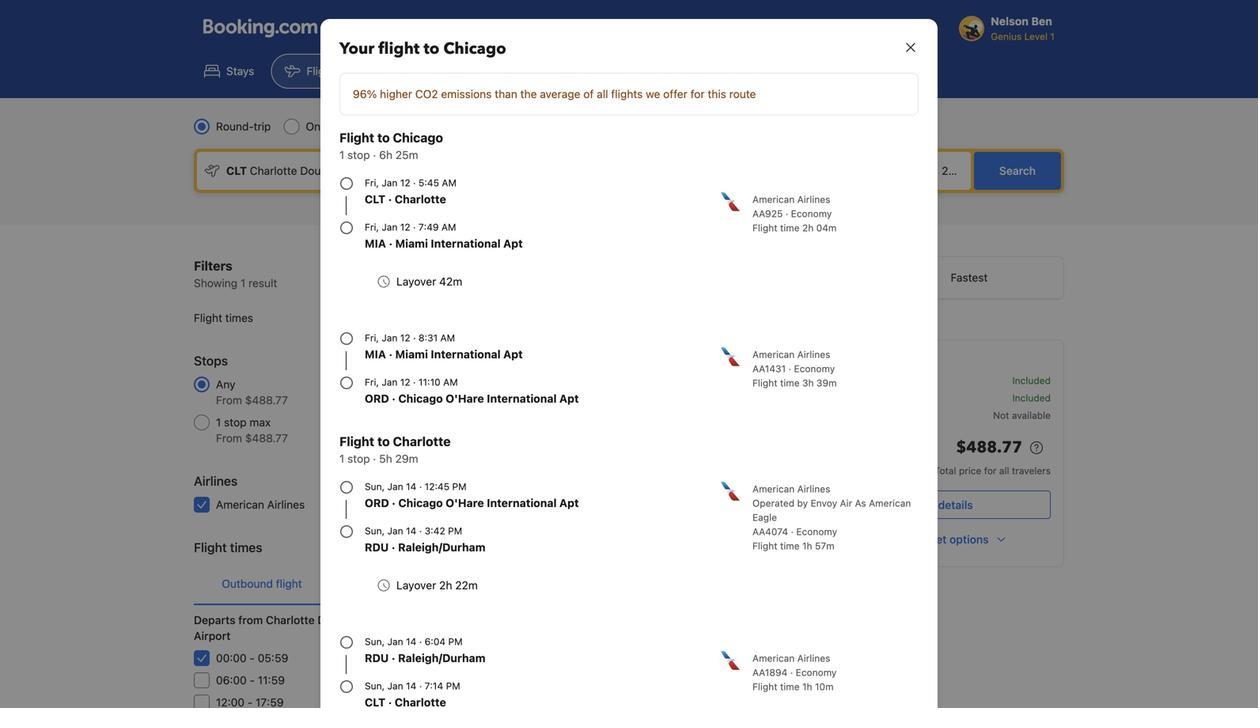 Task type: vqa. For each thing, say whether or not it's contained in the screenshot.
the 25m
yes



Task type: describe. For each thing, give the bounding box(es) containing it.
sun, for sun, jan 14 · 7:14 pm
[[365, 680, 385, 692]]

as for operated
[[855, 498, 866, 509]]

time for miami international apt
[[780, 377, 800, 388]]

11:59
[[258, 674, 285, 687]]

douglas
[[318, 614, 360, 627]]

aa1894
[[752, 667, 788, 678]]

fri, jan 12 · 11:10 am ord · chicago o'hare international apt
[[365, 377, 579, 405]]

main cabin fare:
[[832, 354, 905, 366]]

way
[[332, 120, 352, 133]]

pm for sun, jan 14 · 6:04 pm rdu · raleigh/durham
[[448, 636, 463, 647]]

fastest
[[951, 271, 988, 284]]

air for operated
[[840, 498, 852, 509]]

pm for sun, jan 14 · 12:45 pm ord · chicago o'hare international apt
[[452, 481, 467, 492]]

operated
[[752, 498, 794, 509]]

economy for raleigh/durham
[[796, 667, 837, 678]]

$488.77 inside any from $488.77
[[245, 394, 288, 407]]

international inside departs from charlotte douglas international airport
[[363, 614, 429, 627]]

as for operated
[[695, 472, 706, 483]]

international inside fri, jan 12 · 8:31 am mia · miami international apt
[[431, 348, 501, 361]]

flight for outbound
[[276, 577, 302, 590]]

1 inside the flight to chicago 1 stop · 6h 25m
[[339, 148, 344, 161]]

5h
[[379, 452, 392, 465]]

american airlines aa1894 · economy flight time 1h 10m
[[752, 653, 837, 692]]

00:00 - 05:59
[[216, 652, 288, 665]]

ord for sun, jan 14 · 12:45 pm ord · chicago o'hare international apt
[[365, 496, 389, 510]]

06:00
[[216, 674, 247, 687]]

5:45
[[418, 177, 439, 188]]

american airlines image for miami international apt
[[721, 192, 740, 211]]

this
[[708, 87, 726, 100]]

- for 00:00
[[250, 652, 255, 665]]

· inside american airlines aa925 · economy flight time 2h 04m
[[785, 208, 788, 219]]

higher
[[380, 87, 412, 100]]

international inside sun, jan 14 · 12:45 pm ord · chicago o'hare international apt
[[487, 496, 557, 510]]

12 for fri, jan 12 · 5:45 am clt · charlotte
[[400, 177, 410, 188]]

1 up reset
[[461, 498, 466, 511]]

ord for fri, jan 12 · 11:10 am ord · chicago o'hare international apt
[[365, 392, 389, 405]]

american airlines aa1431 · economy flight time 3h 39m
[[752, 349, 837, 388]]

from inside 1 stop max from $488.77
[[216, 432, 242, 445]]

available
[[1012, 410, 1051, 421]]

3:42
[[425, 525, 445, 536]]

am inside '11:10 am ord . jan 12'
[[786, 355, 806, 370]]

10m
[[815, 681, 834, 692]]

jan for sun, jan 14 · 6:04 pm rdu · raleigh/durham
[[387, 636, 403, 647]]

1 inside filters showing 1 result
[[240, 277, 245, 290]]

airlines,
[[556, 472, 592, 483]]

· inside the flight to chicago 1 stop · 6h 25m
[[373, 148, 376, 161]]

main
[[832, 354, 854, 366]]

ord inside '11:10 am ord . jan 12'
[[749, 373, 769, 385]]

explore ticket options
[[875, 533, 989, 546]]

sun, jan 14 · 12:45 pm ord · chicago o'hare international apt
[[365, 481, 579, 510]]

taxis
[[771, 64, 797, 78]]

one-way
[[306, 120, 352, 133]]

pm for sun, jan 14 · 7:14 pm
[[446, 680, 460, 692]]

sun, jan 14 · 7:14 pm
[[365, 680, 460, 692]]

12 for fri, jan 12 · 7:49 am mia · miami international apt
[[400, 222, 410, 233]]

multi-city
[[386, 120, 435, 133]]

· inside flight to charlotte 1 stop · 5h 29m
[[373, 452, 376, 465]]

11:10 inside '11:10 am ord . jan 12'
[[751, 355, 783, 370]]

route
[[729, 87, 756, 100]]

american airlines for showing 1 result
[[216, 498, 305, 511]]

14 for sun, jan 14 · 6:04 pm rdu · raleigh/durham
[[406, 636, 416, 647]]

airport taxis link
[[697, 54, 810, 89]]

international inside fri, jan 12 · 7:49 am mia · miami international apt
[[431, 237, 501, 250]]

sun, for sun, jan 14 · 3:42 pm rdu · raleigh/durham
[[365, 525, 385, 536]]

layover for chicago
[[396, 275, 436, 288]]

search
[[999, 164, 1036, 177]]

29m
[[395, 452, 418, 465]]

flights
[[611, 87, 643, 100]]

stops
[[194, 353, 228, 368]]

2 flight times from the top
[[194, 540, 262, 555]]

39m
[[816, 377, 837, 388]]

airlines inside american airlines aa925 · economy flight time 2h 04m
[[797, 194, 830, 205]]

clt
[[365, 193, 385, 206]]

flight inside american airlines aa925 · economy flight time 2h 04m
[[752, 222, 777, 233]]

stop inside 1 stop max from $488.77
[[224, 416, 247, 429]]

sun, jan 14 · 3:42 pm rdu · raleigh/durham
[[365, 525, 486, 554]]

$488.77 inside region
[[956, 437, 1022, 459]]

outbound
[[222, 577, 273, 590]]

jan for sun, jan 14 · 7:14 pm
[[387, 680, 403, 692]]

your flight to chicago dialog
[[301, 0, 957, 708]]

return flight button
[[330, 563, 466, 604]]

departs from charlotte douglas international airport
[[194, 614, 429, 642]]

am for fri, jan 12 · 11:10 am ord · chicago o'hare international apt
[[443, 377, 458, 388]]

aa4074
[[752, 526, 788, 537]]

filters
[[194, 258, 232, 273]]

economy for charlotte
[[791, 208, 832, 219]]

05:59
[[258, 652, 288, 665]]

1 horizontal spatial all
[[999, 465, 1009, 476]]

outbound flight button
[[194, 563, 330, 604]]

not available
[[993, 410, 1051, 421]]

explore ticket options button
[[832, 525, 1051, 554]]

42m
[[439, 275, 462, 288]]

trip
[[254, 120, 271, 133]]

american inside the american airlines aa1894 · economy flight time 1h 10m
[[752, 653, 795, 664]]

airlines inside the american airlines aa1431 · economy flight time 3h 39m
[[797, 349, 830, 360]]

the
[[520, 87, 537, 100]]

layover 42m
[[396, 275, 462, 288]]

fri, for fri, jan 12 · 8:31 am mia · miami international apt
[[365, 332, 379, 343]]

chicago inside the flight to chicago 1 stop · 6h 25m
[[393, 130, 443, 145]]

jan for sun, jan 14 · 12:45 pm ord · chicago o'hare international apt
[[387, 481, 403, 492]]

+
[[424, 64, 431, 78]]

flight inside the american airlines aa1894 · economy flight time 1h 10m
[[752, 681, 777, 692]]

1 inside 1 stop max from $488.77
[[216, 416, 221, 429]]

american airlines, operated by envoy air as american eagle
[[511, 472, 778, 483]]

operated
[[594, 472, 635, 483]]

rentals
[[534, 64, 572, 78]]

miami for fri, jan 12 · 8:31 am mia · miami international apt
[[395, 348, 428, 361]]

12:45
[[425, 481, 450, 492]]

we
[[646, 87, 660, 100]]

· inside the american airlines aa1894 · economy flight time 1h 10m
[[790, 667, 793, 678]]

$488.77 region
[[832, 435, 1051, 464]]

options
[[950, 533, 989, 546]]

jan for fri, jan 12 · 5:45 am clt · charlotte
[[382, 177, 398, 188]]

1h inside american airlines operated by envoy air as american eagle aa4074 · economy flight time 1h 57m
[[802, 540, 812, 551]]

attractions
[[624, 64, 681, 78]]

aa925
[[752, 208, 783, 219]]

fare:
[[885, 354, 905, 366]]

price
[[959, 465, 981, 476]]

.
[[772, 370, 775, 381]]

than
[[495, 87, 517, 100]]

details
[[938, 498, 973, 512]]

fastest button
[[875, 257, 1063, 298]]

stop for flight to charlotte
[[347, 452, 370, 465]]

flights
[[307, 64, 341, 78]]

result
[[248, 277, 277, 290]]

any from $488.77
[[216, 378, 288, 407]]

sun, for sun, jan 14 · 12:45 pm ord · chicago o'hare international apt
[[365, 481, 385, 492]]

cabin
[[856, 354, 882, 366]]

· inside american airlines operated by envoy air as american eagle aa4074 · economy flight time 1h 57m
[[791, 526, 794, 537]]

miami for fri, jan 12 · 7:49 am mia · miami international apt
[[395, 237, 428, 250]]

economy inside american airlines operated by envoy air as american eagle aa4074 · economy flight time 1h 57m
[[796, 526, 837, 537]]

any
[[216, 378, 235, 391]]

4 american airlines image from the top
[[721, 651, 740, 670]]

showing
[[194, 277, 237, 290]]

offer
[[663, 87, 687, 100]]

air for operated
[[680, 472, 693, 483]]

all inside your flight to chicago dialog
[[597, 87, 608, 100]]

fri, for fri, jan 12 · 7:49 am mia · miami international apt
[[365, 222, 379, 233]]

12 for fri, jan 12 · 11:10 am ord · chicago o'hare international apt
[[400, 377, 410, 388]]

6h
[[379, 148, 392, 161]]

stays
[[226, 64, 254, 78]]

outbound flight
[[222, 577, 302, 590]]

multi-
[[386, 120, 417, 133]]

american airlines operated by envoy air as american eagle aa4074 · economy flight time 1h 57m
[[752, 483, 911, 551]]

airlines inside american airlines operated by envoy air as american eagle aa4074 · economy flight time 1h 57m
[[797, 483, 830, 495]]



Task type: locate. For each thing, give the bounding box(es) containing it.
ord
[[749, 373, 769, 385], [365, 392, 389, 405], [365, 496, 389, 510]]

chicago inside "fri, jan 12 · 11:10 am ord · chicago o'hare international apt"
[[398, 392, 443, 405]]

car
[[514, 64, 531, 78]]

miami inside fri, jan 12 · 8:31 am mia · miami international apt
[[395, 348, 428, 361]]

1 horizontal spatial by
[[797, 498, 808, 509]]

eagle for american airlines operated by envoy air as american eagle aa4074 · economy flight time 1h 57m
[[752, 512, 777, 523]]

1 horizontal spatial air
[[840, 498, 852, 509]]

economy inside the american airlines aa1894 · economy flight time 1h 10m
[[796, 667, 837, 678]]

2 miami from the top
[[395, 348, 428, 361]]

chicago inside sun, jan 14 · 12:45 pm ord · chicago o'hare international apt
[[398, 496, 443, 510]]

am
[[442, 177, 457, 188], [441, 222, 456, 233], [440, 332, 455, 343], [786, 355, 806, 370], [443, 377, 458, 388]]

0 vertical spatial stop
[[347, 148, 370, 161]]

jan down 5h
[[387, 481, 403, 492]]

0 vertical spatial from
[[216, 394, 242, 407]]

4 fri, from the top
[[365, 377, 379, 388]]

2 vertical spatial stop
[[347, 452, 370, 465]]

airport up route
[[733, 64, 768, 78]]

time right .
[[780, 377, 800, 388]]

flight + hotel
[[393, 64, 461, 78]]

1 time from the top
[[780, 222, 800, 233]]

1 left 5h
[[339, 452, 344, 465]]

envoy for operated
[[651, 472, 677, 483]]

am inside fri, jan 12 · 8:31 am mia · miami international apt
[[440, 332, 455, 343]]

all right of
[[597, 87, 608, 100]]

12 for fri, jan 12 · 8:31 am mia · miami international apt
[[400, 332, 410, 343]]

pm right 7:14
[[446, 680, 460, 692]]

0 vertical spatial miami
[[395, 237, 428, 250]]

11:10 inside "fri, jan 12 · 11:10 am ord · chicago o'hare international apt"
[[418, 377, 441, 388]]

14 inside sun, jan 14 · 3:42 pm rdu · raleigh/durham
[[406, 525, 416, 536]]

2h inside american airlines aa925 · economy flight time 2h 04m
[[802, 222, 814, 233]]

jan down clt
[[382, 222, 398, 233]]

layover left 42m
[[396, 275, 436, 288]]

1 vertical spatial air
[[840, 498, 852, 509]]

international inside "fri, jan 12 · 11:10 am ord · chicago o'hare international apt"
[[487, 392, 557, 405]]

sun, inside sun, jan 14 · 3:42 pm rdu · raleigh/durham
[[365, 525, 385, 536]]

1 mia from the top
[[365, 237, 386, 250]]

economy for miami international apt
[[794, 363, 835, 374]]

1 included from the top
[[1012, 375, 1051, 386]]

3 14 from the top
[[406, 636, 416, 647]]

flight times
[[194, 311, 253, 324], [194, 540, 262, 555]]

all
[[597, 87, 608, 100], [999, 465, 1009, 476]]

1 horizontal spatial airport
[[733, 64, 768, 78]]

am inside fri, jan 12 · 5:45 am clt · charlotte
[[442, 177, 457, 188]]

2 rdu from the top
[[365, 652, 389, 665]]

for
[[690, 87, 705, 100], [984, 465, 997, 476]]

times down result
[[225, 311, 253, 324]]

1 horizontal spatial 2h
[[802, 222, 814, 233]]

1 vertical spatial as
[[855, 498, 866, 509]]

2 fri, from the top
[[365, 222, 379, 233]]

flight inside the american airlines aa1431 · economy flight time 3h 39m
[[752, 377, 777, 388]]

1 vertical spatial -
[[250, 674, 255, 687]]

raleigh/durham inside sun, jan 14 · 3:42 pm rdu · raleigh/durham
[[398, 541, 486, 554]]

aa1431
[[752, 363, 786, 374]]

flight to chicago 1 stop · 6h 25m
[[339, 130, 443, 161]]

fri, down clt
[[365, 222, 379, 233]]

flight inside the flight to chicago 1 stop · 6h 25m
[[339, 130, 374, 145]]

for right price
[[984, 465, 997, 476]]

explore
[[875, 533, 914, 546]]

fri, up clt
[[365, 177, 379, 188]]

2 vertical spatial charlotte
[[266, 614, 315, 627]]

search button
[[974, 152, 1061, 190]]

tab list
[[194, 563, 466, 606]]

mia
[[365, 237, 386, 250], [365, 348, 386, 361]]

14 for sun, jan 14 · 12:45 pm ord · chicago o'hare international apt
[[406, 481, 416, 492]]

to up +
[[424, 38, 439, 60]]

jan for fri, jan 12 · 7:49 am mia · miami international apt
[[382, 222, 398, 233]]

2 vertical spatial ord
[[365, 496, 389, 510]]

eagle for american airlines, operated by envoy air as american eagle
[[754, 472, 778, 483]]

1 inside flight to charlotte 1 stop · 5h 29m
[[339, 452, 344, 465]]

am right 5:45
[[442, 177, 457, 188]]

am inside fri, jan 12 · 7:49 am mia · miami international apt
[[441, 222, 456, 233]]

to inside flight to charlotte 1 stop · 5h 29m
[[377, 434, 390, 449]]

2 from from the top
[[216, 432, 242, 445]]

1 vertical spatial miami
[[395, 348, 428, 361]]

sun, inside sun, jan 14 · 6:04 pm rdu · raleigh/durham
[[365, 636, 385, 647]]

american airlines image left aa1894
[[721, 651, 740, 670]]

1 vertical spatial charlotte
[[393, 434, 451, 449]]

car rentals link
[[478, 54, 586, 89]]

rdu for sun, jan 14 · 6:04 pm rdu · raleigh/durham
[[365, 652, 389, 665]]

2 sun, from the top
[[365, 525, 385, 536]]

0 vertical spatial for
[[690, 87, 705, 100]]

jan inside sun, jan 14 · 12:45 pm ord · chicago o'hare international apt
[[387, 481, 403, 492]]

0 vertical spatial 11:10
[[751, 355, 783, 370]]

time inside the american airlines aa1894 · economy flight time 1h 10m
[[780, 681, 800, 692]]

american airlines image
[[721, 192, 740, 211], [721, 347, 740, 366], [721, 482, 740, 501], [721, 651, 740, 670]]

0 horizontal spatial all
[[597, 87, 608, 100]]

american inside american airlines aa925 · economy flight time 2h 04m
[[752, 194, 795, 205]]

to inside the flight to chicago 1 stop · 6h 25m
[[377, 130, 390, 145]]

from
[[238, 614, 263, 627]]

1 vertical spatial airport
[[194, 629, 231, 642]]

1 vertical spatial rdu
[[365, 652, 389, 665]]

apt inside "fri, jan 12 · 11:10 am ord · chicago o'hare international apt"
[[559, 392, 579, 405]]

pm for sun, jan 14 · 3:42 pm rdu · raleigh/durham
[[448, 525, 462, 536]]

0 vertical spatial flight times
[[194, 311, 253, 324]]

stop for flight to chicago
[[347, 148, 370, 161]]

2 1h from the top
[[802, 681, 812, 692]]

$488.77 up 'total price for all travelers' at the bottom right of page
[[956, 437, 1022, 459]]

layover
[[396, 275, 436, 288], [396, 579, 436, 592]]

flight inside dialog
[[378, 38, 420, 60]]

charlotte inside fri, jan 12 · 5:45 am clt · charlotte
[[395, 193, 446, 206]]

fri, left 8:31
[[365, 332, 379, 343]]

miami down 7:49
[[395, 237, 428, 250]]

0 vertical spatial envoy
[[651, 472, 677, 483]]

flight right outbound
[[276, 577, 302, 590]]

economy inside american airlines aa925 · economy flight time 2h 04m
[[791, 208, 832, 219]]

flight inside flight to charlotte 1 stop · 5h 29m
[[339, 434, 374, 449]]

12 inside fri, jan 12 · 5:45 am clt · charlotte
[[400, 177, 410, 188]]

1 vertical spatial to
[[377, 130, 390, 145]]

from inside any from $488.77
[[216, 394, 242, 407]]

1 fri, from the top
[[365, 177, 379, 188]]

departs
[[194, 614, 235, 627]]

1 14 from the top
[[406, 481, 416, 492]]

sun, left 7:14
[[365, 680, 385, 692]]

sun, jan 14 · 6:04 pm rdu · raleigh/durham
[[365, 636, 486, 665]]

1 up 319
[[461, 652, 466, 665]]

stop left max
[[224, 416, 247, 429]]

2 14 from the top
[[406, 525, 416, 536]]

airport
[[733, 64, 768, 78], [194, 629, 231, 642]]

american airlines for flight times
[[511, 400, 589, 411]]

jan inside fri, jan 12 · 7:49 am mia · miami international apt
[[382, 222, 398, 233]]

12 inside "fri, jan 12 · 11:10 am ord · chicago o'hare international apt"
[[400, 377, 410, 388]]

american airlines image for raleigh/durham
[[721, 482, 740, 501]]

flight inside american airlines operated by envoy air as american eagle aa4074 · economy flight time 1h 57m
[[752, 540, 777, 551]]

apt inside fri, jan 12 · 7:49 am mia · miami international apt
[[503, 237, 523, 250]]

time down aa1894
[[780, 681, 800, 692]]

airlines inside the american airlines aa1894 · economy flight time 1h 10m
[[797, 653, 830, 664]]

14 for sun, jan 14 · 7:14 pm
[[406, 680, 416, 692]]

1 vertical spatial times
[[230, 540, 262, 555]]

raleigh/durham
[[398, 541, 486, 554], [398, 652, 486, 665]]

charlotte for to
[[393, 434, 451, 449]]

am for fri, jan 12 · 8:31 am mia · miami international apt
[[440, 332, 455, 343]]

1 horizontal spatial envoy
[[811, 498, 837, 509]]

0 vertical spatial mia
[[365, 237, 386, 250]]

12 left 771
[[400, 377, 410, 388]]

miami down 8:31
[[395, 348, 428, 361]]

sun, up the sun, jan 14 · 7:14 pm
[[365, 636, 385, 647]]

envoy inside american airlines operated by envoy air as american eagle aa4074 · economy flight time 1h 57m
[[811, 498, 837, 509]]

-
[[250, 652, 255, 665], [250, 674, 255, 687]]

0 vertical spatial american airlines
[[511, 400, 589, 411]]

jan inside fri, jan 12 · 8:31 am mia · miami international apt
[[382, 332, 398, 343]]

attractions link
[[589, 54, 694, 89]]

jan for fri, jan 12 · 11:10 am ord · chicago o'hare international apt
[[382, 377, 398, 388]]

57m
[[815, 540, 834, 551]]

1h inside the american airlines aa1894 · economy flight time 1h 10m
[[802, 681, 812, 692]]

·
[[373, 148, 376, 161], [413, 177, 416, 188], [388, 193, 392, 206], [785, 208, 788, 219], [413, 222, 416, 233], [389, 237, 393, 250], [413, 332, 416, 343], [389, 348, 393, 361], [788, 363, 791, 374], [413, 377, 416, 388], [392, 392, 396, 405], [373, 452, 376, 465], [419, 481, 422, 492], [392, 496, 396, 510], [419, 525, 422, 536], [791, 526, 794, 537], [392, 541, 395, 554], [419, 636, 422, 647], [392, 652, 395, 665], [790, 667, 793, 678], [419, 680, 422, 692]]

raleigh/durham for sun, jan 14 · 3:42 pm rdu · raleigh/durham
[[398, 541, 486, 554]]

charlotte inside departs from charlotte douglas international airport
[[266, 614, 315, 627]]

american airlines image left operated
[[721, 482, 740, 501]]

0 vertical spatial rdu
[[365, 541, 389, 554]]

am for fri, jan 12 · 5:45 am clt · charlotte
[[442, 177, 457, 188]]

1 - from the top
[[250, 652, 255, 665]]

flight
[[378, 38, 420, 60], [276, 577, 302, 590], [403, 577, 430, 590]]

raleigh/durham for sun, jan 14 · 6:04 pm rdu · raleigh/durham
[[398, 652, 486, 665]]

total
[[934, 465, 956, 476]]

by for operated
[[637, 472, 648, 483]]

time down the aa925
[[780, 222, 800, 233]]

12 left 39m
[[796, 373, 806, 385]]

airport taxis
[[733, 64, 797, 78]]

1 flight times from the top
[[194, 311, 253, 324]]

1 sun, from the top
[[365, 481, 385, 492]]

$488.77 up max
[[245, 394, 288, 407]]

to up 5h
[[377, 434, 390, 449]]

hotel
[[434, 64, 461, 78]]

miami inside fri, jan 12 · 7:49 am mia · miami international apt
[[395, 237, 428, 250]]

for inside your flight to chicago dialog
[[690, 87, 705, 100]]

1 vertical spatial by
[[797, 498, 808, 509]]

6:04
[[425, 636, 446, 647]]

from
[[216, 394, 242, 407], [216, 432, 242, 445]]

fri, for fri, jan 12 · 11:10 am ord · chicago o'hare international apt
[[365, 377, 379, 388]]

0 horizontal spatial 11:10
[[418, 377, 441, 388]]

4 time from the top
[[780, 681, 800, 692]]

ord inside "fri, jan 12 · 11:10 am ord · chicago o'hare international apt"
[[365, 392, 389, 405]]

to up 6h
[[377, 130, 390, 145]]

7:14
[[425, 680, 443, 692]]

jan up clt
[[382, 177, 398, 188]]

stop left 5h
[[347, 452, 370, 465]]

0 vertical spatial ord
[[749, 373, 769, 385]]

airport inside departs from charlotte douglas international airport
[[194, 629, 231, 642]]

mia inside fri, jan 12 · 8:31 am mia · miami international apt
[[365, 348, 386, 361]]

o'hare
[[446, 392, 484, 405], [446, 496, 484, 510]]

fri, jan 12 · 7:49 am mia · miami international apt
[[365, 222, 523, 250]]

- left the 05:59
[[250, 652, 255, 665]]

1 o'hare from the top
[[446, 392, 484, 405]]

2h
[[802, 222, 814, 233], [439, 579, 452, 592]]

0 vertical spatial to
[[424, 38, 439, 60]]

0 vertical spatial airport
[[733, 64, 768, 78]]

o'hare for sun, jan 14 · 12:45 pm ord · chicago o'hare international apt
[[446, 496, 484, 510]]

jan down fri, jan 12 · 8:31 am mia · miami international apt
[[382, 377, 398, 388]]

o'hare down 12:45
[[446, 496, 484, 510]]

airport inside airport taxis link
[[733, 64, 768, 78]]

jan for fri, jan 12 · 8:31 am mia · miami international apt
[[382, 332, 398, 343]]

pm
[[452, 481, 467, 492], [448, 525, 462, 536], [448, 636, 463, 647], [446, 680, 460, 692]]

2h left 04m
[[802, 222, 814, 233]]

jan inside sun, jan 14 · 3:42 pm rdu · raleigh/durham
[[387, 525, 403, 536]]

0 horizontal spatial american airlines
[[216, 498, 305, 511]]

flight for return
[[403, 577, 430, 590]]

flights link
[[271, 54, 354, 89]]

1 vertical spatial stop
[[224, 416, 247, 429]]

view details
[[910, 498, 973, 512]]

rdu
[[365, 541, 389, 554], [365, 652, 389, 665]]

14 for sun, jan 14 · 3:42 pm rdu · raleigh/durham
[[406, 525, 416, 536]]

0 vertical spatial raleigh/durham
[[398, 541, 486, 554]]

1 vertical spatial 11:10
[[418, 377, 441, 388]]

0 horizontal spatial air
[[680, 472, 693, 483]]

city
[[417, 120, 435, 133]]

1 vertical spatial layover
[[396, 579, 436, 592]]

envoy up 57m
[[811, 498, 837, 509]]

charlotte inside flight to charlotte 1 stop · 5h 29m
[[393, 434, 451, 449]]

1 layover from the top
[[396, 275, 436, 288]]

1 vertical spatial eagle
[[752, 512, 777, 523]]

stays link
[[191, 54, 268, 89]]

0 horizontal spatial envoy
[[651, 472, 677, 483]]

fri, jan 12 · 5:45 am clt · charlotte
[[365, 177, 457, 206]]

0 vertical spatial included
[[1012, 375, 1051, 386]]

ord inside sun, jan 14 · 12:45 pm ord · chicago o'hare international apt
[[365, 496, 389, 510]]

flight up flight + hotel
[[378, 38, 420, 60]]

american airlines image for chicago o'hare international apt
[[721, 347, 740, 366]]

1 from from the top
[[216, 394, 242, 407]]

1 vertical spatial included
[[1012, 392, 1051, 404]]

by for operated
[[797, 498, 808, 509]]

layover down sun, jan 14 · 3:42 pm rdu · raleigh/durham
[[396, 579, 436, 592]]

1 vertical spatial for
[[984, 465, 997, 476]]

0 vertical spatial times
[[225, 311, 253, 324]]

ord up flight to charlotte 1 stop · 5h 29m
[[365, 392, 389, 405]]

round-trip
[[216, 120, 271, 133]]

3 american airlines image from the top
[[721, 482, 740, 501]]

fri, inside fri, jan 12 · 7:49 am mia · miami international apt
[[365, 222, 379, 233]]

envoy
[[651, 472, 677, 483], [811, 498, 837, 509]]

· inside the american airlines aa1431 · economy flight time 3h 39m
[[788, 363, 791, 374]]

0 vertical spatial as
[[695, 472, 706, 483]]

by inside american airlines operated by envoy air as american eagle aa4074 · economy flight time 1h 57m
[[797, 498, 808, 509]]

time inside the american airlines aa1431 · economy flight time 3h 39m
[[780, 377, 800, 388]]

apt inside sun, jan 14 · 12:45 pm ord · chicago o'hare international apt
[[559, 496, 579, 510]]

1 american airlines image from the top
[[721, 192, 740, 211]]

international
[[431, 237, 501, 250], [431, 348, 501, 361], [487, 392, 557, 405], [487, 496, 557, 510], [363, 614, 429, 627]]

o'hare for fri, jan 12 · 11:10 am ord · chicago o'hare international apt
[[446, 392, 484, 405]]

ord left .
[[749, 373, 769, 385]]

2 o'hare from the top
[[446, 496, 484, 510]]

return
[[366, 577, 400, 590]]

of
[[583, 87, 594, 100]]

1 down any
[[216, 416, 221, 429]]

from down any
[[216, 394, 242, 407]]

charlotte down 5:45
[[395, 193, 446, 206]]

1 vertical spatial mia
[[365, 348, 386, 361]]

04m
[[816, 222, 837, 233]]

o'hare inside "fri, jan 12 · 11:10 am ord · chicago o'hare international apt"
[[446, 392, 484, 405]]

0 vertical spatial eagle
[[754, 472, 778, 483]]

2 layover from the top
[[396, 579, 436, 592]]

1 horizontal spatial as
[[855, 498, 866, 509]]

2 time from the top
[[780, 377, 800, 388]]

0 vertical spatial charlotte
[[395, 193, 446, 206]]

for left "this"
[[690, 87, 705, 100]]

1 vertical spatial american airlines
[[216, 498, 305, 511]]

1 vertical spatial 2h
[[439, 579, 452, 592]]

am inside "fri, jan 12 · 11:10 am ord · chicago o'hare international apt"
[[443, 377, 458, 388]]

economy up 04m
[[791, 208, 832, 219]]

11:10
[[751, 355, 783, 370], [418, 377, 441, 388]]

11:10 am ord . jan 12
[[749, 355, 806, 385]]

raleigh/durham down "6:04"
[[398, 652, 486, 665]]

3 time from the top
[[780, 540, 800, 551]]

flight for your
[[378, 38, 420, 60]]

not
[[993, 410, 1009, 421]]

12 inside fri, jan 12 · 7:49 am mia · miami international apt
[[400, 222, 410, 233]]

envoy for operated
[[811, 498, 837, 509]]

jan left "6:04"
[[387, 636, 403, 647]]

2 mia from the top
[[365, 348, 386, 361]]

chicago up hotel
[[443, 38, 506, 60]]

times up outbound
[[230, 540, 262, 555]]

flight inside button
[[276, 577, 302, 590]]

1 raleigh/durham from the top
[[398, 541, 486, 554]]

00:00
[[216, 652, 247, 665]]

14 left '3:42'
[[406, 525, 416, 536]]

airport down departs
[[194, 629, 231, 642]]

14 left 12:45
[[406, 481, 416, 492]]

jan inside '11:10 am ord . jan 12'
[[777, 373, 793, 385]]

12 left 7:49
[[400, 222, 410, 233]]

0 vertical spatial air
[[680, 472, 693, 483]]

jan left '3:42'
[[387, 525, 403, 536]]

sun, up return
[[365, 525, 385, 536]]

average
[[540, 87, 580, 100]]

1 1h from the top
[[802, 540, 812, 551]]

american airlines image left aa1431
[[721, 347, 740, 366]]

time for charlotte
[[780, 222, 800, 233]]

to for charlotte
[[377, 434, 390, 449]]

0 horizontal spatial by
[[637, 472, 648, 483]]

pm inside sun, jan 14 · 3:42 pm rdu · raleigh/durham
[[448, 525, 462, 536]]

4 sun, from the top
[[365, 680, 385, 692]]

1 left result
[[240, 277, 245, 290]]

1 horizontal spatial for
[[984, 465, 997, 476]]

jan right .
[[777, 373, 793, 385]]

sun, down 5h
[[365, 481, 385, 492]]

american airlines up airlines,
[[511, 400, 589, 411]]

view details button
[[832, 491, 1051, 519]]

rdu inside sun, jan 14 · 3:42 pm rdu · raleigh/durham
[[365, 541, 389, 554]]

eagle inside american airlines operated by envoy air as american eagle aa4074 · economy flight time 1h 57m
[[752, 512, 777, 523]]

1 rdu from the top
[[365, 541, 389, 554]]

7:49
[[418, 222, 439, 233]]

reset
[[437, 539, 466, 552]]

11:10 left 771
[[418, 377, 441, 388]]

jan for sun, jan 14 · 3:42 pm rdu · raleigh/durham
[[387, 525, 403, 536]]

from down any from $488.77
[[216, 432, 242, 445]]

travelers
[[1012, 465, 1051, 476]]

jan inside "fri, jan 12 · 11:10 am ord · chicago o'hare international apt"
[[382, 377, 398, 388]]

12 inside '11:10 am ord . jan 12'
[[796, 373, 806, 385]]

2 raleigh/durham from the top
[[398, 652, 486, 665]]

time for raleigh/durham
[[780, 681, 800, 692]]

american airlines
[[511, 400, 589, 411], [216, 498, 305, 511]]

car rentals
[[514, 64, 572, 78]]

sun,
[[365, 481, 385, 492], [365, 525, 385, 536], [365, 636, 385, 647], [365, 680, 385, 692]]

pm up reset
[[448, 525, 462, 536]]

0 horizontal spatial 2h
[[439, 579, 452, 592]]

american airlines down 1 stop max from $488.77
[[216, 498, 305, 511]]

layover for charlotte
[[396, 579, 436, 592]]

1 vertical spatial o'hare
[[446, 496, 484, 510]]

$488.77 down max
[[245, 432, 288, 445]]

14 left 7:14
[[406, 680, 416, 692]]

1 vertical spatial all
[[999, 465, 1009, 476]]

to for chicago
[[377, 130, 390, 145]]

economy up 57m
[[796, 526, 837, 537]]

1 horizontal spatial american airlines
[[511, 400, 589, 411]]

mia for fri, jan 12 · 8:31 am mia · miami international apt
[[365, 348, 386, 361]]

1 vertical spatial flight times
[[194, 540, 262, 555]]

$488.77 inside 1 stop max from $488.77
[[245, 432, 288, 445]]

1h left 57m
[[802, 540, 812, 551]]

american airlines image left the aa925
[[721, 192, 740, 211]]

1 vertical spatial envoy
[[811, 498, 837, 509]]

am right 7:49
[[441, 222, 456, 233]]

0 horizontal spatial for
[[690, 87, 705, 100]]

3 fri, from the top
[[365, 332, 379, 343]]

0 vertical spatial all
[[597, 87, 608, 100]]

airlines
[[797, 194, 830, 205], [797, 349, 830, 360], [556, 400, 589, 411], [194, 474, 238, 489], [797, 483, 830, 495], [267, 498, 305, 511], [797, 653, 830, 664]]

14 left "6:04"
[[406, 636, 416, 647]]

fri, inside "fri, jan 12 · 11:10 am ord · chicago o'hare international apt"
[[365, 377, 379, 388]]

fri, inside fri, jan 12 · 8:31 am mia · miami international apt
[[365, 332, 379, 343]]

time down aa4074
[[780, 540, 800, 551]]

charlotte for from
[[266, 614, 315, 627]]

stop inside flight to charlotte 1 stop · 5h 29m
[[347, 452, 370, 465]]

- left 11:59
[[250, 674, 255, 687]]

11:10 up .
[[751, 355, 783, 370]]

12 left 5:45
[[400, 177, 410, 188]]

air
[[680, 472, 693, 483], [840, 498, 852, 509]]

eagle up operated
[[754, 472, 778, 483]]

0 vertical spatial o'hare
[[446, 392, 484, 405]]

1h left 10m
[[802, 681, 812, 692]]

to
[[424, 38, 439, 60], [377, 130, 390, 145], [377, 434, 390, 449]]

stop left 6h
[[347, 148, 370, 161]]

pm inside sun, jan 14 · 6:04 pm rdu · raleigh/durham
[[448, 636, 463, 647]]

jan inside sun, jan 14 · 6:04 pm rdu · raleigh/durham
[[387, 636, 403, 647]]

tab list containing outbound flight
[[194, 563, 466, 606]]

2 - from the top
[[250, 674, 255, 687]]

booking.com logo image
[[203, 19, 317, 38], [203, 19, 317, 38]]

pm right 12:45
[[452, 481, 467, 492]]

12 left 8:31
[[400, 332, 410, 343]]

1 miami from the top
[[395, 237, 428, 250]]

1 vertical spatial raleigh/durham
[[398, 652, 486, 665]]

pm right "6:04"
[[448, 636, 463, 647]]

- for 06:00
[[250, 674, 255, 687]]

flight right return
[[403, 577, 430, 590]]

time inside american airlines aa925 · economy flight time 2h 04m
[[780, 222, 800, 233]]

jan left 8:31
[[382, 332, 398, 343]]

sun, inside sun, jan 14 · 12:45 pm ord · chicago o'hare international apt
[[365, 481, 385, 492]]

1 vertical spatial 1h
[[802, 681, 812, 692]]

am right 8:31
[[440, 332, 455, 343]]

0 vertical spatial 2h
[[802, 222, 814, 233]]

0 vertical spatial 1h
[[802, 540, 812, 551]]

am up 3h
[[786, 355, 806, 370]]

layover 2h 22m
[[396, 579, 478, 592]]

chicago up the 25m at the top
[[393, 130, 443, 145]]

2 included from the top
[[1012, 392, 1051, 404]]

o'hare down 771
[[446, 392, 484, 405]]

pm inside sun, jan 14 · 12:45 pm ord · chicago o'hare international apt
[[452, 481, 467, 492]]

time inside american airlines operated by envoy air as american eagle aa4074 · economy flight time 1h 57m
[[780, 540, 800, 551]]

as
[[695, 472, 706, 483], [855, 498, 866, 509]]

eagle up aa4074
[[752, 512, 777, 523]]

economy up 10m
[[796, 667, 837, 678]]

0 vertical spatial layover
[[396, 275, 436, 288]]

american
[[752, 194, 795, 205], [752, 349, 795, 360], [511, 400, 553, 411], [511, 472, 553, 483], [709, 472, 751, 483], [752, 483, 795, 495], [869, 498, 911, 509], [216, 498, 264, 511], [752, 653, 795, 664]]

stop inside the flight to chicago 1 stop · 6h 25m
[[347, 148, 370, 161]]

chicago down 12:45
[[398, 496, 443, 510]]

1 stop max from $488.77
[[216, 416, 288, 445]]

rdu up the sun, jan 14 · 7:14 pm
[[365, 652, 389, 665]]

2 american airlines image from the top
[[721, 347, 740, 366]]

12
[[400, 177, 410, 188], [400, 222, 410, 233], [400, 332, 410, 343], [796, 373, 806, 385], [400, 377, 410, 388]]

filters showing 1 result
[[194, 258, 277, 290]]

0 horizontal spatial airport
[[194, 629, 231, 642]]

2 vertical spatial to
[[377, 434, 390, 449]]

1 vertical spatial ord
[[365, 392, 389, 405]]

0 horizontal spatial as
[[695, 472, 706, 483]]

flight times up outbound
[[194, 540, 262, 555]]

as inside american airlines operated by envoy air as american eagle aa4074 · economy flight time 1h 57m
[[855, 498, 866, 509]]

1 horizontal spatial 11:10
[[751, 355, 783, 370]]

apt inside fri, jan 12 · 8:31 am mia · miami international apt
[[503, 348, 523, 361]]

12 inside fri, jan 12 · 8:31 am mia · miami international apt
[[400, 332, 410, 343]]

fri, for fri, jan 12 · 5:45 am clt · charlotte
[[365, 177, 379, 188]]

american inside the american airlines aa1431 · economy flight time 3h 39m
[[752, 349, 795, 360]]

all left travelers
[[999, 465, 1009, 476]]

0 vertical spatial -
[[250, 652, 255, 665]]

mia for fri, jan 12 · 7:49 am mia · miami international apt
[[365, 237, 386, 250]]

rdu for sun, jan 14 · 3:42 pm rdu · raleigh/durham
[[365, 541, 389, 554]]

sun, for sun, jan 14 · 6:04 pm rdu · raleigh/durham
[[365, 636, 385, 647]]

economy up 3h
[[794, 363, 835, 374]]

0 vertical spatial by
[[637, 472, 648, 483]]

charlotte up the 29m
[[393, 434, 451, 449]]

2h left 22m
[[439, 579, 452, 592]]

am for fri, jan 12 · 7:49 am mia · miami international apt
[[441, 222, 456, 233]]

3 sun, from the top
[[365, 636, 385, 647]]

8:31
[[418, 332, 438, 343]]

4 14 from the top
[[406, 680, 416, 692]]

1 vertical spatial from
[[216, 432, 242, 445]]



